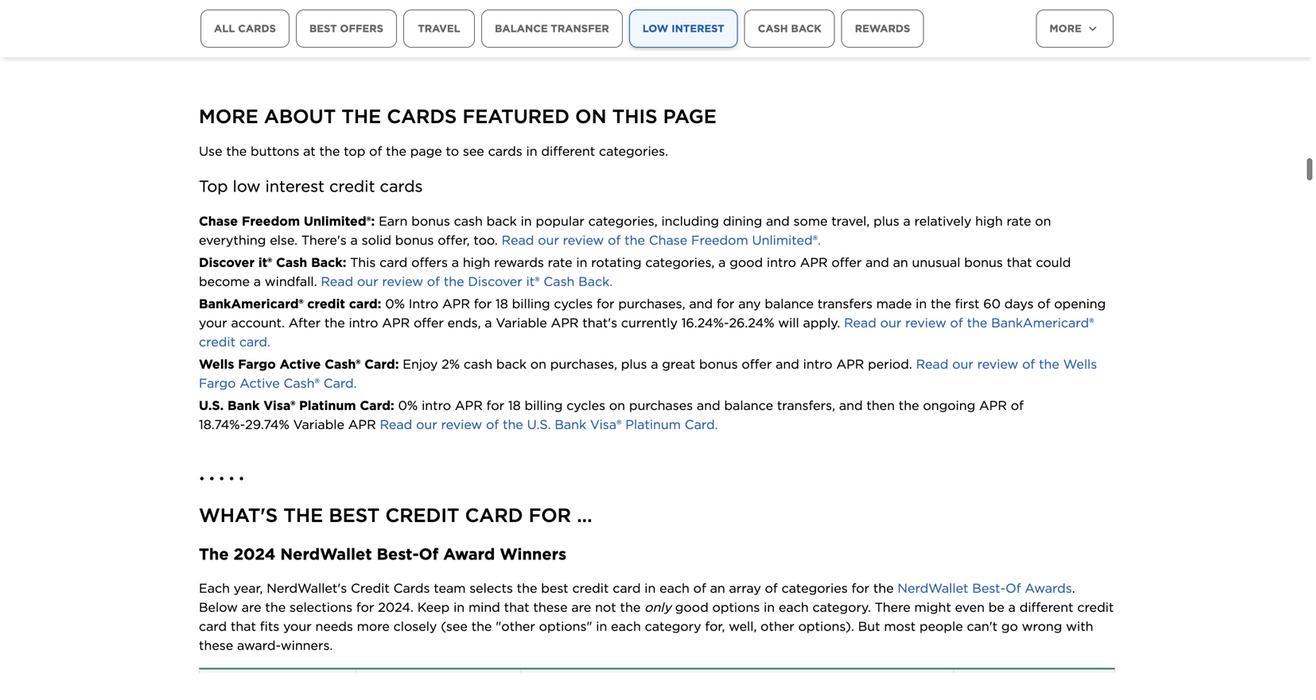 Task type: describe. For each thing, give the bounding box(es) containing it.
discover it® cash back:
[[199, 255, 350, 271]]

read up rewards
[[502, 233, 534, 248]]

the up rotating
[[625, 233, 645, 248]]

and inside the earn bonus cash back in popular categories, including dining and some travel, plus a relatively high rate on everything else. there's a solid bonus offer, too.
[[766, 214, 790, 229]]

1 • from the left
[[199, 471, 205, 487]]

on
[[575, 105, 607, 128]]

product offers quick filters tab list
[[200, 10, 982, 92]]

1 horizontal spatial cash
[[544, 274, 575, 290]]

1 horizontal spatial the
[[342, 105, 381, 128]]

wrong
[[1022, 619, 1062, 635]]

at
[[303, 144, 316, 159]]

0 vertical spatial of
[[419, 545, 439, 565]]

rate inside the earn bonus cash back in popular categories, including dining and some travel, plus a relatively high rate on everything else. there's a solid bonus offer, too.
[[1007, 214, 1031, 229]]

the right 'after'
[[324, 316, 345, 331]]

apr down u.s. bank visa® platinum card:
[[348, 417, 376, 433]]

in down featured
[[526, 144, 537, 159]]

apr inside this card offers a high rewards rate in rotating categories, a good intro apr offer and an unusual bonus that could become a windfall.
[[800, 255, 828, 271]]

1 vertical spatial plus
[[621, 357, 647, 372]]

other
[[761, 619, 795, 635]]

the up fits
[[265, 600, 286, 616]]

nerdwallet best-of awards link
[[898, 581, 1072, 597]]

purchases
[[629, 398, 693, 414]]

keep
[[417, 600, 450, 616]]

the up there
[[873, 581, 894, 597]]

the right use
[[226, 144, 247, 159]]

awards
[[1025, 581, 1072, 597]]

well,
[[729, 619, 757, 635]]

cash back link
[[744, 10, 835, 48]]

currently
[[621, 316, 678, 331]]

apr right ongoing
[[979, 398, 1007, 414]]

categories.
[[599, 144, 668, 159]]

0 horizontal spatial an
[[710, 581, 725, 597]]

variable inside 0% intro apr for 18 billing cycles on purchases and balance transfers, and then the ongoing apr of 18.74%-29.74% variable apr
[[293, 417, 344, 433]]

1 horizontal spatial to
[[446, 144, 459, 159]]

26.24%
[[729, 316, 775, 331]]

offers
[[340, 22, 383, 35]]

0 vertical spatial visa®
[[264, 398, 295, 414]]

cards inside product offers quick filters tab list
[[238, 22, 276, 35]]

read for back.
[[321, 274, 353, 290]]

intro inside 0% intro apr for 18 billing cycles for purchases, and for any balance transfers made in the first 60 days of opening your account. after the intro apr offer ends, a variable apr that's currently 16.24%-26.24% will apply.
[[349, 316, 378, 331]]

active inside read our review of the wells fargo active cash® card.
[[240, 376, 280, 392]]

card. for cash®
[[324, 376, 357, 392]]

in inside the earn bonus cash back in popular categories, including dining and some travel, plus a relatively high rate on everything else. there's a solid bonus offer, too.
[[521, 214, 532, 229]]

transfers
[[818, 296, 873, 312]]

else.
[[270, 233, 298, 248]]

0 horizontal spatial each
[[611, 619, 641, 635]]

intro down apply.
[[803, 357, 833, 372]]

bonus right great
[[699, 357, 738, 372]]

the down wells fargo active cash® card: enjoy 2% cash back on purchases, plus a great bonus offer and intro apr period.
[[503, 417, 523, 433]]

that inside this card offers a high rewards rate in rotating categories, a good intro apr offer and an unusual bonus that could become a windfall.
[[1007, 255, 1032, 271]]

dining
[[723, 214, 762, 229]]

card. for platinum
[[685, 417, 718, 433]]

nerdwallet's
[[267, 581, 347, 597]]

top
[[199, 177, 228, 196]]

can't
[[967, 619, 998, 635]]

top]
[[256, 36, 283, 51]]

for left any
[[717, 296, 735, 312]]

unlimited®.
[[752, 233, 821, 248]]

1 vertical spatial cash
[[464, 357, 493, 372]]

billing for on
[[525, 398, 563, 414]]

the down each year, nerdwallet's credit cards team selects the best credit card in each of an array of categories for the nerdwallet best-of awards at the bottom of the page
[[620, 600, 641, 616]]

review for bankamericard®
[[905, 316, 947, 331]]

[back to top] link
[[199, 34, 1115, 53]]

2 vertical spatial cards
[[380, 177, 423, 196]]

some
[[794, 214, 828, 229]]

low
[[233, 177, 261, 196]]

0 horizontal spatial bankamericard®
[[199, 296, 303, 312]]

back:
[[311, 255, 346, 271]]

cycles for for
[[554, 296, 593, 312]]

each year, nerdwallet's credit cards team selects the best credit card in each of an array of categories for the nerdwallet best-of awards
[[199, 581, 1072, 597]]

...
[[577, 504, 592, 528]]

team
[[434, 581, 466, 597]]

of inside read our review of the wells fargo active cash® card.
[[1022, 357, 1035, 372]]

mind
[[469, 600, 500, 616]]

0 vertical spatial to
[[239, 36, 252, 51]]

read our review of the discover it® cash back.
[[317, 274, 613, 290]]

transfer
[[551, 22, 609, 35]]

0 horizontal spatial bank
[[228, 398, 260, 414]]

bankamericard® inside 'read our review of the bankamericard® credit card.'
[[991, 316, 1094, 331]]

offer inside this card offers a high rewards rate in rotating categories, a good intro apr offer and an unusual bonus that could become a windfall.
[[832, 255, 862, 271]]

apr left that's
[[551, 316, 579, 331]]

1 horizontal spatial freedom
[[691, 233, 748, 248]]

award-
[[237, 639, 281, 654]]

1 horizontal spatial platinum
[[626, 417, 681, 433]]

categories
[[782, 581, 848, 597]]

in inside this card offers a high rewards rate in rotating categories, a good intro apr offer and an unusual bonus that could become a windfall.
[[576, 255, 587, 271]]

1 wells from the left
[[199, 357, 234, 372]]

a left great
[[651, 357, 658, 372]]

a left solid
[[350, 233, 358, 248]]

1 vertical spatial it®
[[526, 274, 540, 290]]

offer inside 0% intro apr for 18 billing cycles for purchases, and for any balance transfers made in the first 60 days of opening your account. after the intro apr offer ends, a variable apr that's currently 16.24%-26.24% will apply.
[[414, 316, 444, 331]]

u.s. bank visa® platinum card:
[[199, 398, 398, 414]]

our for u.s.
[[416, 417, 437, 433]]

categories, inside this card offers a high rewards rate in rotating categories, a good intro apr offer and an unusual bonus that could become a windfall.
[[645, 255, 715, 271]]

categories, inside the earn bonus cash back in popular categories, including dining and some travel, plus a relatively high rate on everything else. there's a solid bonus offer, too.
[[588, 214, 658, 229]]

review for chase
[[563, 233, 604, 248]]

read our review of the u.s. bank visa® platinum card. link
[[376, 417, 718, 433]]

too.
[[474, 233, 498, 248]]

[back
[[199, 36, 235, 51]]

even
[[955, 600, 985, 616]]

of inside 0% intro apr for 18 billing cycles on purchases and balance transfers, and then the ongoing apr of 18.74%-29.74% variable apr
[[1011, 398, 1024, 414]]

this
[[350, 255, 376, 271]]

first
[[955, 296, 980, 312]]

apr down 2%
[[455, 398, 483, 414]]

transfers,
[[777, 398, 835, 414]]

apr up ends,
[[442, 296, 470, 312]]

best
[[309, 22, 337, 35]]

for up category.
[[852, 581, 870, 597]]

only
[[644, 600, 671, 616]]

1 horizontal spatial offer
[[742, 357, 772, 372]]

there's
[[301, 233, 347, 248]]

days
[[1005, 296, 1034, 312]]

2 horizontal spatial card
[[613, 581, 641, 597]]

read our review of the u.s. bank visa® platinum card.
[[376, 417, 718, 433]]

0 horizontal spatial purchases,
[[550, 357, 617, 372]]

use
[[199, 144, 222, 159]]

an inside this card offers a high rewards rate in rotating categories, a good intro apr offer and an unusual bonus that could become a windfall.
[[893, 255, 908, 271]]

a left the relatively
[[903, 214, 911, 229]]

the
[[199, 545, 229, 565]]

and right "purchases"
[[697, 398, 720, 414]]

needs
[[315, 619, 353, 635]]

read our review of the bankamericard® credit card. link
[[199, 316, 1094, 350]]

rewards
[[855, 22, 910, 35]]

a down dining
[[718, 255, 726, 271]]

what's
[[199, 504, 278, 528]]

these inside . below are the selections for 2024. keep in mind that these are not the
[[533, 600, 568, 616]]

in up the only
[[645, 581, 656, 597]]

balance inside 0% intro apr for 18 billing cycles on purchases and balance transfers, and then the ongoing apr of 18.74%-29.74% variable apr
[[724, 398, 773, 414]]

options
[[712, 600, 760, 616]]

for up ends,
[[474, 296, 492, 312]]

made
[[877, 296, 912, 312]]

1 vertical spatial cards
[[488, 144, 522, 159]]

what's the best credit card for ...
[[199, 504, 592, 528]]

read our review of the discover it® cash back. link
[[317, 274, 613, 290]]

more about the cards featured on this page
[[199, 105, 717, 128]]

0 horizontal spatial chase
[[199, 214, 238, 229]]

[back to top]
[[199, 36, 283, 51]]

rewards
[[494, 255, 544, 271]]

0 vertical spatial active
[[280, 357, 321, 372]]

bonus up offers
[[395, 233, 434, 248]]

bonus up offer,
[[411, 214, 450, 229]]

offer,
[[438, 233, 470, 248]]

card inside good options in each category. there might even be a different credit card that fits your needs more closely (see the "other options" in each category for, well, other options). but most people can't go wrong with these award-winners.
[[199, 619, 227, 635]]

ends,
[[448, 316, 481, 331]]

travel
[[418, 22, 460, 35]]

and left then on the right of page
[[839, 398, 863, 414]]

1 horizontal spatial chase
[[649, 233, 687, 248]]

back
[[791, 22, 822, 35]]

wells fargo active cash® card: enjoy 2% cash back on purchases, plus a great bonus offer and intro apr period.
[[199, 357, 912, 372]]

0 horizontal spatial it®
[[258, 255, 272, 271]]

card: for cash®
[[364, 357, 399, 372]]

60
[[983, 296, 1001, 312]]

the left best
[[517, 581, 537, 597]]

and inside this card offers a high rewards rate in rotating categories, a good intro apr offer and an unusual bonus that could become a windfall.
[[866, 255, 889, 271]]

1 horizontal spatial cash®
[[325, 357, 361, 372]]

0 horizontal spatial discover
[[199, 255, 255, 271]]

buttons
[[251, 144, 299, 159]]

more button
[[1036, 10, 1114, 48]]

cash inside the earn bonus cash back in popular categories, including dining and some travel, plus a relatively high rate on everything else. there's a solid bonus offer, too.
[[454, 214, 483, 229]]

enjoy
[[403, 357, 438, 372]]

account.
[[231, 316, 285, 331]]

featured
[[463, 105, 570, 128]]

1 vertical spatial nerdwallet
[[898, 581, 969, 597]]

then
[[867, 398, 895, 414]]

earn
[[379, 214, 408, 229]]

0% intro apr for 18 billing cycles on purchases and balance transfers, and then the ongoing apr of 18.74%-29.74% variable apr
[[199, 398, 1024, 433]]

the 2024 nerdwallet best-of award winners
[[199, 545, 566, 565]]

0 vertical spatial best-
[[377, 545, 419, 565]]

0 vertical spatial u.s.
[[199, 398, 224, 414]]

the left first
[[931, 296, 951, 312]]

0 horizontal spatial on
[[530, 357, 547, 372]]

interest
[[265, 177, 325, 196]]

the down offers
[[444, 274, 464, 290]]

year,
[[234, 581, 263, 597]]

all
[[214, 22, 235, 35]]

best
[[541, 581, 569, 597]]

read for cash®
[[916, 357, 949, 372]]

interest
[[672, 22, 725, 35]]

more
[[199, 105, 258, 128]]

for,
[[705, 619, 725, 635]]



Task type: vqa. For each thing, say whether or not it's contained in the screenshot.
back:
yes



Task type: locate. For each thing, give the bounding box(es) containing it.
back.
[[579, 274, 613, 290]]

low interest
[[643, 22, 725, 35]]

and down will
[[776, 357, 799, 372]]

bonus inside this card offers a high rewards rate in rotating categories, a good intro apr offer and an unusual bonus that could become a windfall.
[[964, 255, 1003, 271]]

active up u.s. bank visa® platinum card:
[[280, 357, 321, 372]]

0%
[[385, 296, 405, 312], [398, 398, 418, 414]]

credit left the card.
[[199, 335, 236, 350]]

balance left the transfers,
[[724, 398, 773, 414]]

cash® inside read our review of the wells fargo active cash® card.
[[284, 376, 320, 392]]

2 horizontal spatial that
[[1007, 255, 1032, 271]]

0 vertical spatial platinum
[[299, 398, 356, 414]]

your up winners. at the bottom
[[283, 619, 312, 635]]

0% for bankamericard® credit card:
[[385, 296, 405, 312]]

0 vertical spatial card:
[[364, 357, 399, 372]]

bonus up 60
[[964, 255, 1003, 271]]

all cards
[[214, 22, 276, 35]]

0 horizontal spatial offer
[[414, 316, 444, 331]]

good up any
[[730, 255, 763, 271]]

1 vertical spatial chase
[[649, 233, 687, 248]]

bankamericard®
[[199, 296, 303, 312], [991, 316, 1094, 331]]

a right be
[[1008, 600, 1016, 616]]

that inside good options in each category. there might even be a different credit card that fits your needs more closely (see the "other options" in each category for, well, other options). but most people can't go wrong with these award-winners.
[[231, 619, 256, 635]]

1 vertical spatial offer
[[414, 316, 444, 331]]

everything
[[199, 233, 266, 248]]

0% for u.s. bank visa® platinum card:
[[398, 398, 418, 414]]

review up the intro at top
[[382, 274, 423, 290]]

0 vertical spatial card
[[380, 255, 408, 271]]

credit up 'after'
[[307, 296, 345, 312]]

1 vertical spatial active
[[240, 376, 280, 392]]

rotating
[[591, 255, 642, 271]]

there
[[875, 600, 911, 616]]

variable down u.s. bank visa® platinum card:
[[293, 417, 344, 433]]

1 vertical spatial 18
[[508, 398, 521, 414]]

0 vertical spatial that
[[1007, 255, 1032, 271]]

2 vertical spatial offer
[[742, 357, 772, 372]]

and
[[766, 214, 790, 229], [866, 255, 889, 271], [689, 296, 713, 312], [776, 357, 799, 372], [697, 398, 720, 414], [839, 398, 863, 414]]

1 vertical spatial rate
[[548, 255, 572, 271]]

0 horizontal spatial different
[[541, 144, 595, 159]]

in inside . below are the selections for 2024. keep in mind that these are not the
[[454, 600, 465, 616]]

bank down wells fargo active cash® card: enjoy 2% cash back on purchases, plus a great bonus offer and intro apr period.
[[555, 417, 586, 433]]

cards up earn
[[380, 177, 423, 196]]

that inside . below are the selections for 2024. keep in mind that these are not the
[[504, 600, 529, 616]]

more
[[1050, 22, 1082, 35]]

1 horizontal spatial cards
[[380, 177, 423, 196]]

back
[[487, 214, 517, 229], [496, 357, 527, 372]]

credit
[[351, 581, 390, 597]]

our
[[538, 233, 559, 248], [357, 274, 378, 290], [880, 316, 902, 331], [952, 357, 974, 372], [416, 417, 437, 433]]

cards
[[387, 105, 457, 128]]

0 vertical spatial balance
[[765, 296, 814, 312]]

bank up 18.74%-
[[228, 398, 260, 414]]

more
[[357, 619, 390, 635]]

card up the not
[[613, 581, 641, 597]]

0 vertical spatial each
[[660, 581, 690, 597]]

0 horizontal spatial card.
[[324, 376, 357, 392]]

2 vertical spatial cash
[[544, 274, 575, 290]]

are down year,
[[242, 600, 261, 616]]

wells down account.
[[199, 357, 234, 372]]

0 vertical spatial freedom
[[242, 214, 300, 229]]

intro down card:
[[349, 316, 378, 331]]

rate inside this card offers a high rewards rate in rotating categories, a good intro apr offer and an unusual bonus that could become a windfall.
[[548, 255, 572, 271]]

for inside . below are the selections for 2024. keep in mind that these are not the
[[356, 600, 374, 616]]

bonus
[[411, 214, 450, 229], [395, 233, 434, 248], [964, 255, 1003, 271], [699, 357, 738, 372]]

18.74%-
[[199, 417, 245, 433]]

a up read our review of the discover it® cash back. link
[[452, 255, 459, 271]]

a down "discover it® cash back:"
[[254, 274, 261, 290]]

the
[[226, 144, 247, 159], [319, 144, 340, 159], [386, 144, 406, 159], [625, 233, 645, 248], [444, 274, 464, 290], [931, 296, 951, 312], [324, 316, 345, 331], [967, 316, 988, 331], [1039, 357, 1060, 372], [899, 398, 919, 414], [503, 417, 523, 433], [517, 581, 537, 597], [873, 581, 894, 597], [265, 600, 286, 616], [620, 600, 641, 616], [471, 619, 492, 635]]

credit up the not
[[572, 581, 609, 597]]

high
[[975, 214, 1003, 229], [463, 255, 490, 271]]

1 vertical spatial visa®
[[590, 417, 622, 433]]

0 vertical spatial these
[[533, 600, 568, 616]]

billing up read our review of the u.s. bank visa® platinum card. link
[[525, 398, 563, 414]]

1 vertical spatial cash
[[276, 255, 307, 271]]

0 horizontal spatial fargo
[[199, 376, 236, 392]]

2 horizontal spatial cash
[[758, 22, 788, 35]]

1 horizontal spatial u.s.
[[527, 417, 551, 433]]

1 vertical spatial the
[[283, 504, 323, 528]]

1 horizontal spatial plus
[[874, 214, 900, 229]]

0 horizontal spatial best-
[[377, 545, 419, 565]]

the left 'best' at the left of page
[[283, 504, 323, 528]]

read down back:
[[321, 274, 353, 290]]

review inside read our review of the wells fargo active cash® card.
[[977, 357, 1019, 372]]

1 vertical spatial of
[[1006, 581, 1021, 597]]

wells down opening
[[1063, 357, 1097, 372]]

are left the not
[[572, 600, 591, 616]]

our inside 'read our review of the bankamericard® credit card.'
[[880, 316, 902, 331]]

card
[[465, 504, 523, 528]]

2 horizontal spatial cards
[[488, 144, 522, 159]]

16.24%-
[[682, 316, 729, 331]]

plus
[[874, 214, 900, 229], [621, 357, 647, 372]]

read our review of the wells fargo active cash® card.
[[199, 357, 1097, 392]]

for up read our review of the u.s. bank visa® platinum card.
[[487, 398, 504, 414]]

0 vertical spatial cash
[[454, 214, 483, 229]]

review inside 'read our review of the bankamericard® credit card.'
[[905, 316, 947, 331]]

and inside 0% intro apr for 18 billing cycles for purchases, and for any balance transfers made in the first 60 days of opening your account. after the intro apr offer ends, a variable apr that's currently 16.24%-26.24% will apply.
[[689, 296, 713, 312]]

and up made on the top right
[[866, 255, 889, 271]]

in inside 0% intro apr for 18 billing cycles for purchases, and for any balance transfers made in the first 60 days of opening your account. after the intro apr offer ends, a variable apr that's currently 16.24%-26.24% will apply.
[[916, 296, 927, 312]]

1 vertical spatial different
[[1020, 600, 1074, 616]]

review for wells
[[977, 357, 1019, 372]]

cash inside product offers quick filters tab list
[[758, 22, 788, 35]]

award
[[443, 545, 495, 565]]

travel link
[[403, 10, 475, 48]]

discover down rewards
[[468, 274, 522, 290]]

of left "awards"
[[1006, 581, 1021, 597]]

u.s. up 18.74%-
[[199, 398, 224, 414]]

0 vertical spatial chase
[[199, 214, 238, 229]]

on left "purchases"
[[609, 398, 625, 414]]

credit inside 'read our review of the bankamericard® credit card.'
[[199, 335, 236, 350]]

1 horizontal spatial best-
[[972, 581, 1006, 597]]

read for platinum
[[380, 417, 412, 433]]

of up cards
[[419, 545, 439, 565]]

0 horizontal spatial high
[[463, 255, 490, 271]]

cycles inside 0% intro apr for 18 billing cycles for purchases, and for any balance transfers made in the first 60 days of opening your account. after the intro apr offer ends, a variable apr that's currently 16.24%-26.24% will apply.
[[554, 296, 593, 312]]

0 vertical spatial rate
[[1007, 214, 1031, 229]]

2024.
[[378, 600, 414, 616]]

these inside good options in each category. there might even be a different credit card that fits your needs more closely (see the "other options" in each category for, well, other options). but most people can't go wrong with these award-winners.
[[199, 639, 233, 654]]

review down made on the top right
[[905, 316, 947, 331]]

purchases, inside 0% intro apr for 18 billing cycles for purchases, and for any balance transfers made in the first 60 days of opening your account. after the intro apr offer ends, a variable apr that's currently 16.24%-26.24% will apply.
[[618, 296, 685, 312]]

cycles down back.
[[554, 296, 593, 312]]

below
[[199, 600, 238, 616]]

the right at
[[319, 144, 340, 159]]

2 wells from the left
[[1063, 357, 1097, 372]]

0 vertical spatial offer
[[832, 255, 862, 271]]

of inside 0% intro apr for 18 billing cycles for purchases, and for any balance transfers made in the first 60 days of opening your account. after the intro apr offer ends, a variable apr that's currently 16.24%-26.24% will apply.
[[1038, 296, 1051, 312]]

0 vertical spatial cash
[[758, 22, 788, 35]]

but
[[858, 619, 880, 635]]

our for wells
[[952, 357, 974, 372]]

of inside 'read our review of the bankamericard® credit card.'
[[950, 316, 963, 331]]

1 vertical spatial each
[[779, 600, 809, 616]]

high inside this card offers a high rewards rate in rotating categories, a good intro apr offer and an unusual bonus that could become a windfall.
[[463, 255, 490, 271]]

your down become
[[199, 316, 227, 331]]

1 horizontal spatial that
[[504, 600, 529, 616]]

0 vertical spatial bank
[[228, 398, 260, 414]]

variable inside 0% intro apr for 18 billing cycles for purchases, and for any balance transfers made in the first 60 days of opening your account. after the intro apr offer ends, a variable apr that's currently 16.24%-26.24% will apply.
[[496, 316, 547, 331]]

good up the "category"
[[675, 600, 709, 616]]

the inside read our review of the wells fargo active cash® card.
[[1039, 357, 1060, 372]]

1 horizontal spatial card.
[[685, 417, 718, 433]]

offer
[[832, 255, 862, 271], [414, 316, 444, 331], [742, 357, 772, 372]]

billing for for
[[512, 296, 550, 312]]

a inside 0% intro apr for 18 billing cycles for purchases, and for any balance transfers made in the first 60 days of opening your account. after the intro apr offer ends, a variable apr that's currently 16.24%-26.24% will apply.
[[485, 316, 492, 331]]

0 vertical spatial purchases,
[[618, 296, 685, 312]]

our inside read our review of the wells fargo active cash® card.
[[952, 357, 974, 372]]

our down made on the top right
[[880, 316, 902, 331]]

18 down read our review of the discover it® cash back. link
[[496, 296, 508, 312]]

an
[[893, 255, 908, 271], [710, 581, 725, 597]]

0 horizontal spatial to
[[239, 36, 252, 51]]

apr down unlimited®.
[[800, 255, 828, 271]]

each down the not
[[611, 619, 641, 635]]

2 vertical spatial card
[[199, 619, 227, 635]]

in up back.
[[576, 255, 587, 271]]

read our review of the chase freedom unlimited®. link
[[498, 233, 821, 248]]

0 vertical spatial 0%
[[385, 296, 405, 312]]

on inside the earn bonus cash back in popular categories, including dining and some travel, plus a relatively high rate on everything else. there's a solid bonus offer, too.
[[1035, 214, 1051, 229]]

1 vertical spatial discover
[[468, 274, 522, 290]]

apr down the intro at top
[[382, 316, 410, 331]]

go
[[1002, 619, 1018, 635]]

different down the on
[[541, 144, 595, 159]]

credit up with
[[1077, 600, 1114, 616]]

1 vertical spatial freedom
[[691, 233, 748, 248]]

page
[[663, 105, 717, 128]]

in down the not
[[596, 619, 607, 635]]

0 horizontal spatial cash
[[276, 255, 307, 271]]

1 horizontal spatial good
[[730, 255, 763, 271]]

plus down 'read our review of the bankamericard® credit card.'
[[621, 357, 647, 372]]

purchases, down that's
[[550, 357, 617, 372]]

each up other
[[779, 600, 809, 616]]

0 vertical spatial cycles
[[554, 296, 593, 312]]

wells inside read our review of the wells fargo active cash® card.
[[1063, 357, 1097, 372]]

travel,
[[832, 214, 870, 229]]

0% inside 0% intro apr for 18 billing cycles for purchases, and for any balance transfers made in the first 60 days of opening your account. after the intro apr offer ends, a variable apr that's currently 16.24%-26.24% will apply.
[[385, 296, 405, 312]]

18 inside 0% intro apr for 18 billing cycles on purchases and balance transfers, and then the ongoing apr of 18.74%-29.74% variable apr
[[508, 398, 521, 414]]

balance inside 0% intro apr for 18 billing cycles for purchases, and for any balance transfers made in the first 60 days of opening your account. after the intro apr offer ends, a variable apr that's currently 16.24%-26.24% will apply.
[[765, 296, 814, 312]]

0 horizontal spatial freedom
[[242, 214, 300, 229]]

18 for intro
[[508, 398, 521, 414]]

our for bankamericard®
[[880, 316, 902, 331]]

the down mind
[[471, 619, 492, 635]]

card: for platinum
[[360, 398, 394, 414]]

1 vertical spatial bank
[[555, 417, 586, 433]]

will
[[778, 316, 799, 331]]

the inside 0% intro apr for 18 billing cycles on purchases and balance transfers, and then the ongoing apr of 18.74%-29.74% variable apr
[[899, 398, 919, 414]]

see
[[463, 144, 484, 159]]

windfall.
[[265, 274, 317, 290]]

.
[[1072, 581, 1075, 597]]

cycles up read our review of the u.s. bank visa® platinum card.
[[567, 398, 605, 414]]

credit down top at top
[[329, 177, 375, 196]]

cash
[[758, 22, 788, 35], [276, 255, 307, 271], [544, 274, 575, 290]]

18 inside 0% intro apr for 18 billing cycles for purchases, and for any balance transfers made in the first 60 days of opening your account. after the intro apr offer ends, a variable apr that's currently 16.24%-26.24% will apply.
[[496, 296, 508, 312]]

1 horizontal spatial different
[[1020, 600, 1074, 616]]

18 for intro
[[496, 296, 508, 312]]

1 vertical spatial best-
[[972, 581, 1006, 597]]

use the buttons at the top of the page to see cards in different categories.
[[199, 144, 668, 159]]

cash up windfall.
[[276, 255, 307, 271]]

people
[[920, 619, 963, 635]]

0 horizontal spatial your
[[199, 316, 227, 331]]

1 vertical spatial high
[[463, 255, 490, 271]]

closely
[[393, 619, 437, 635]]

credit inside good options in each category. there might even be a different credit card that fits your needs more closely (see the "other options" in each category for, well, other options). but most people can't go wrong with these award-winners.
[[1077, 600, 1114, 616]]

fargo inside read our review of the wells fargo active cash® card.
[[199, 376, 236, 392]]

low interest link
[[629, 10, 738, 48]]

solid
[[362, 233, 391, 248]]

1 vertical spatial good
[[675, 600, 709, 616]]

the inside 'read our review of the bankamericard® credit card.'
[[967, 316, 988, 331]]

2 • from the left
[[209, 471, 215, 487]]

and up unlimited®.
[[766, 214, 790, 229]]

good inside good options in each category. there might even be a different credit card that fits your needs more closely (see the "other options" in each category for, well, other options). but most people can't go wrong with these award-winners.
[[675, 600, 709, 616]]

0 horizontal spatial these
[[199, 639, 233, 654]]

freedom
[[242, 214, 300, 229], [691, 233, 748, 248]]

for up that's
[[597, 296, 615, 312]]

chase freedom unlimited®:
[[199, 214, 379, 229]]

0 vertical spatial cash®
[[325, 357, 361, 372]]

different inside good options in each category. there might even be a different credit card that fits your needs more closely (see the "other options" in each category for, well, other options). but most people can't go wrong with these award-winners.
[[1020, 600, 1074, 616]]

2 are from the left
[[572, 600, 591, 616]]

0 vertical spatial it®
[[258, 255, 272, 271]]

high inside the earn bonus cash back in popular categories, including dining and some travel, plus a relatively high rate on everything else. there's a solid bonus offer, too.
[[975, 214, 1003, 229]]

in
[[526, 144, 537, 159], [521, 214, 532, 229], [576, 255, 587, 271], [916, 296, 927, 312], [645, 581, 656, 597], [454, 600, 465, 616], [764, 600, 775, 616], [596, 619, 607, 635]]

your inside 0% intro apr for 18 billing cycles for purchases, and for any balance transfers made in the first 60 days of opening your account. after the intro apr offer ends, a variable apr that's currently 16.24%-26.24% will apply.
[[199, 316, 227, 331]]

1 vertical spatial card:
[[360, 398, 394, 414]]

0 vertical spatial on
[[1035, 214, 1051, 229]]

intro down 2%
[[422, 398, 451, 414]]

0 vertical spatial billing
[[512, 296, 550, 312]]

popular
[[536, 214, 585, 229]]

u.s. down wells fargo active cash® card: enjoy 2% cash back on purchases, plus a great bonus offer and intro apr period.
[[527, 417, 551, 433]]

read our review of the wells fargo active cash® card. link
[[199, 357, 1097, 392]]

4 • from the left
[[229, 471, 235, 487]]

review down 2%
[[441, 417, 482, 433]]

to down all cards at the left of page
[[239, 36, 252, 51]]

29.74%
[[245, 417, 289, 433]]

purchases, up currently
[[618, 296, 685, 312]]

for
[[474, 296, 492, 312], [597, 296, 615, 312], [717, 296, 735, 312], [487, 398, 504, 414], [852, 581, 870, 597], [356, 600, 374, 616]]

offer down 26.24%
[[742, 357, 772, 372]]

unusual
[[912, 255, 961, 271]]

card. inside read our review of the wells fargo active cash® card.
[[324, 376, 357, 392]]

5 • from the left
[[238, 471, 245, 487]]

our for discover
[[357, 274, 378, 290]]

these down "below"
[[199, 639, 233, 654]]

0 horizontal spatial variable
[[293, 417, 344, 433]]

in up "(see"
[[454, 600, 465, 616]]

balance up will
[[765, 296, 814, 312]]

a right ends,
[[485, 316, 492, 331]]

1 vertical spatial card
[[613, 581, 641, 597]]

0 vertical spatial 18
[[496, 296, 508, 312]]

apply.
[[803, 316, 840, 331]]

the left page
[[386, 144, 406, 159]]

card down "below"
[[199, 619, 227, 635]]

winners.
[[281, 639, 333, 654]]

1 vertical spatial platinum
[[626, 417, 681, 433]]

relatively
[[915, 214, 972, 229]]

for down credit
[[356, 600, 374, 616]]

card down solid
[[380, 255, 408, 271]]

an up options
[[710, 581, 725, 597]]

1 horizontal spatial visa®
[[590, 417, 622, 433]]

"other
[[496, 619, 535, 635]]

cash up offer,
[[454, 214, 483, 229]]

balance
[[765, 296, 814, 312], [724, 398, 773, 414]]

might
[[914, 600, 951, 616]]

cycles for on
[[567, 398, 605, 414]]

0 horizontal spatial nerdwallet
[[280, 545, 372, 565]]

credit
[[385, 504, 459, 528]]

(see
[[441, 619, 468, 635]]

0% intro apr for 18 billing cycles for purchases, and for any balance transfers made in the first 60 days of opening your account. after the intro apr offer ends, a variable apr that's currently 16.24%-26.24% will apply.
[[199, 296, 1106, 331]]

1 vertical spatial back
[[496, 357, 527, 372]]

1 horizontal spatial fargo
[[238, 357, 276, 372]]

best offers link
[[296, 10, 397, 48]]

18
[[496, 296, 508, 312], [508, 398, 521, 414]]

0 vertical spatial different
[[541, 144, 595, 159]]

read inside 'read our review of the bankamericard® credit card.'
[[844, 316, 877, 331]]

0 horizontal spatial of
[[419, 545, 439, 565]]

read down enjoy
[[380, 417, 412, 433]]

u.s.
[[199, 398, 224, 414], [527, 417, 551, 433]]

2 horizontal spatial each
[[779, 600, 809, 616]]

card
[[380, 255, 408, 271], [613, 581, 641, 597], [199, 619, 227, 635]]

card inside this card offers a high rewards rate in rotating categories, a good intro apr offer and an unusual bonus that could become a windfall.
[[380, 255, 408, 271]]

your inside good options in each category. there might even be a different credit card that fits your needs more closely (see the "other options" in each category for, well, other options). but most people can't go wrong with these award-winners.
[[283, 619, 312, 635]]

1 horizontal spatial high
[[975, 214, 1003, 229]]

0 horizontal spatial card
[[199, 619, 227, 635]]

0% inside 0% intro apr for 18 billing cycles on purchases and balance transfers, and then the ongoing apr of 18.74%-29.74% variable apr
[[398, 398, 418, 414]]

for inside 0% intro apr for 18 billing cycles on purchases and balance transfers, and then the ongoing apr of 18.74%-29.74% variable apr
[[487, 398, 504, 414]]

on inside 0% intro apr for 18 billing cycles on purchases and balance transfers, and then the ongoing apr of 18.74%-29.74% variable apr
[[609, 398, 625, 414]]

great
[[662, 357, 695, 372]]

1 vertical spatial that
[[504, 600, 529, 616]]

on up could on the top right of page
[[1035, 214, 1051, 229]]

each
[[199, 581, 230, 597]]

1 vertical spatial your
[[283, 619, 312, 635]]

discover up become
[[199, 255, 255, 271]]

0 vertical spatial categories,
[[588, 214, 658, 229]]

billing inside 0% intro apr for 18 billing cycles on purchases and balance transfers, and then the ongoing apr of 18.74%-29.74% variable apr
[[525, 398, 563, 414]]

1 vertical spatial variable
[[293, 417, 344, 433]]

high right the relatively
[[975, 214, 1003, 229]]

intro inside 0% intro apr for 18 billing cycles on purchases and balance transfers, and then the ongoing apr of 18.74%-29.74% variable apr
[[422, 398, 451, 414]]

rewards link
[[841, 10, 924, 48]]

card. up u.s. bank visa® platinum card:
[[324, 376, 357, 392]]

back inside the earn bonus cash back in popular categories, including dining and some travel, plus a relatively high rate on everything else. there's a solid bonus offer, too.
[[487, 214, 517, 229]]

1 are from the left
[[242, 600, 261, 616]]

read down transfers
[[844, 316, 877, 331]]

that up "other
[[504, 600, 529, 616]]

intro inside this card offers a high rewards rate in rotating categories, a good intro apr offer and an unusual bonus that could become a windfall.
[[767, 255, 796, 271]]

read
[[502, 233, 534, 248], [321, 274, 353, 290], [844, 316, 877, 331], [916, 357, 949, 372], [380, 417, 412, 433]]

1 horizontal spatial on
[[609, 398, 625, 414]]

offers
[[411, 255, 448, 271]]

a inside good options in each category. there might even be a different credit card that fits your needs more closely (see the "other options" in each category for, well, other options). but most people can't go wrong with these award-winners.
[[1008, 600, 1016, 616]]

variable
[[496, 316, 547, 331], [293, 417, 344, 433]]

intro
[[409, 296, 439, 312]]

bankamericard® up account.
[[199, 296, 303, 312]]

variable up wells fargo active cash® card: enjoy 2% cash back on purchases, plus a great bonus offer and intro apr period.
[[496, 316, 547, 331]]

•
[[199, 471, 205, 487], [209, 471, 215, 487], [219, 471, 225, 487], [229, 471, 235, 487], [238, 471, 245, 487]]

0 horizontal spatial platinum
[[299, 398, 356, 414]]

best-
[[377, 545, 419, 565], [972, 581, 1006, 597]]

good inside this card offers a high rewards rate in rotating categories, a good intro apr offer and an unusual bonus that could become a windfall.
[[730, 255, 763, 271]]

cycles inside 0% intro apr for 18 billing cycles on purchases and balance transfers, and then the ongoing apr of 18.74%-29.74% variable apr
[[567, 398, 605, 414]]

our for chase
[[538, 233, 559, 248]]

2 vertical spatial that
[[231, 619, 256, 635]]

0 vertical spatial fargo
[[238, 357, 276, 372]]

in up other
[[764, 600, 775, 616]]

0 vertical spatial the
[[342, 105, 381, 128]]

review for discover
[[382, 274, 423, 290]]

cards up top]
[[238, 22, 276, 35]]

and up 16.24%-
[[689, 296, 713, 312]]

1 vertical spatial u.s.
[[527, 417, 551, 433]]

review
[[563, 233, 604, 248], [382, 274, 423, 290], [905, 316, 947, 331], [977, 357, 1019, 372], [441, 417, 482, 433]]

of
[[369, 144, 382, 159], [608, 233, 621, 248], [427, 274, 440, 290], [1038, 296, 1051, 312], [950, 316, 963, 331], [1022, 357, 1035, 372], [1011, 398, 1024, 414], [486, 417, 499, 433], [693, 581, 706, 597], [765, 581, 778, 597]]

our up ongoing
[[952, 357, 974, 372]]

3 • from the left
[[219, 471, 225, 487]]

billing inside 0% intro apr for 18 billing cycles for purchases, and for any balance transfers made in the first 60 days of opening your account. after the intro apr offer ends, a variable apr that's currently 16.24%-26.24% will apply.
[[512, 296, 550, 312]]

rate right the relatively
[[1007, 214, 1031, 229]]

review for u.s.
[[441, 417, 482, 433]]

the inside good options in each category. there might even be a different credit card that fits your needs more closely (see the "other options" in each category for, well, other options). but most people can't go wrong with these award-winners.
[[471, 619, 492, 635]]

apr left period.
[[836, 357, 864, 372]]

visa® down read our review of the wells fargo active cash® card. 'link'
[[590, 417, 622, 433]]

plus inside the earn bonus cash back in popular categories, including dining and some travel, plus a relatively high rate on everything else. there's a solid bonus offer, too.
[[874, 214, 900, 229]]

1 horizontal spatial card
[[380, 255, 408, 271]]

read inside read our review of the wells fargo active cash® card.
[[916, 357, 949, 372]]

our down enjoy
[[416, 417, 437, 433]]

fits
[[260, 619, 279, 635]]



